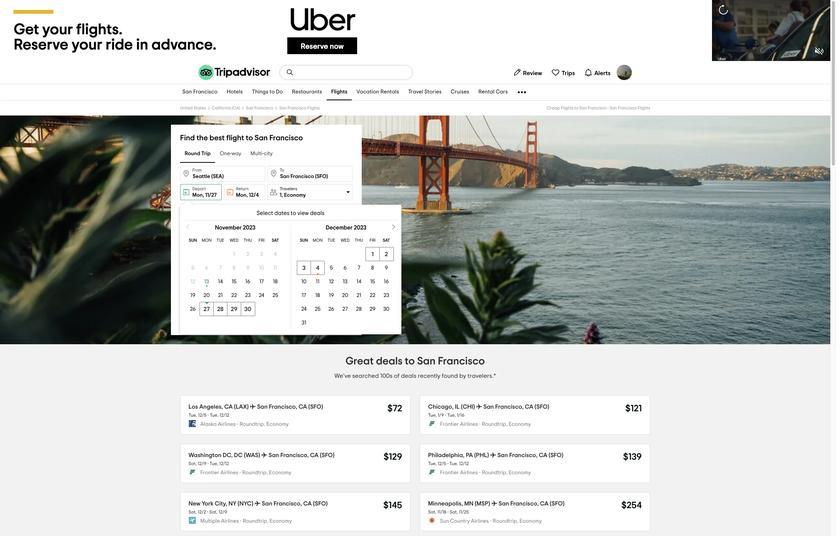 Task type: describe. For each thing, give the bounding box(es) containing it.
- right 11/18
[[448, 511, 449, 515]]

ladybug
[[191, 283, 216, 289]]

sat nov 25 2023 cell
[[269, 289, 283, 303]]

flights50off
[[277, 245, 310, 251]]

1 vertical spatial deals
[[376, 357, 403, 367]]

5 for 'sun nov 05 2023' cell
[[192, 266, 195, 271]]

san francisco, ca (sfo) for $129
[[269, 453, 335, 459]]

things to do
[[252, 90, 283, 95]]

21 for thu dec 21 2023 cell
[[357, 293, 362, 299]]

united states
[[180, 106, 206, 110]]

cruises
[[451, 90, 470, 95]]

19 for 'tue dec 19 2023' cell
[[329, 293, 334, 299]]

searched
[[352, 374, 379, 380]]

(in
[[217, 231, 223, 236]]

los
[[189, 404, 198, 411]]

roundtrip, for $139
[[482, 471, 508, 476]]

san right (ca)
[[246, 106, 254, 110]]

select all
[[180, 297, 206, 304]]

airlines up tue nov 14 2023 cell
[[211, 264, 231, 270]]

(ca)
[[232, 106, 240, 110]]

(sfo) for $145
[[313, 501, 328, 507]]

trip
[[201, 151, 211, 157]]

airlines for $145
[[221, 519, 239, 525]]

wed dec 06 2023 cell
[[339, 262, 352, 275]]

tue, down chicago, il (chi)
[[448, 414, 456, 418]]

airports
[[295, 212, 318, 218]]

1/9
[[438, 414, 444, 418]]

10 for the sun dec 10 2023 cell
[[302, 280, 307, 285]]

december
[[326, 225, 353, 231]]

from
[[192, 168, 202, 173]]

airlines for $121
[[460, 423, 478, 428]]

sat dec 16 2023 cell
[[380, 275, 394, 289]]

12/5 for $72
[[198, 414, 207, 418]]

cars
[[496, 90, 508, 95]]

prices
[[202, 231, 216, 236]]

francisco, for $139
[[510, 453, 538, 459]]

san down do
[[279, 106, 287, 110]]

- down philadelphia,
[[447, 462, 449, 467]]

cheap
[[547, 106, 560, 110]]

27 for wed dec 27 2023 cell
[[343, 307, 348, 312]]

(chi)
[[461, 404, 475, 411]]

- up (phl)
[[479, 423, 481, 428]]

all
[[199, 297, 206, 304]]

sat, for $254
[[428, 511, 437, 515]]

depart
[[192, 187, 206, 191]]

- right 1/9
[[445, 414, 447, 418]]

29 for wed nov 29 2023 cell on the left bottom of page
[[231, 307, 238, 313]]

return mon, 12/4
[[236, 187, 259, 198]]

3 for sun dec 03 2023 cell
[[303, 265, 306, 272]]

- down alerts
[[608, 106, 609, 110]]

tue, down los
[[189, 414, 197, 418]]

find flights button
[[180, 310, 353, 327]]

california (ca)
[[212, 106, 240, 110]]

2 for 30
[[247, 252, 250, 257]]

- down (phl)
[[479, 471, 481, 476]]

(sfo) for $129
[[320, 453, 335, 459]]

minneapolis,
[[428, 501, 463, 507]]

28 for tue nov 28 2023 cell
[[217, 307, 224, 313]]

los angeles, ca (lax)
[[189, 404, 249, 411]]

(sfo) for $121
[[535, 404, 550, 411]]

to for great deals to san francisco
[[405, 357, 415, 367]]

(sfo) for $72
[[309, 404, 323, 411]]

wed for 6
[[230, 239, 239, 243]]

(nyc)
[[238, 501, 254, 507]]

grid containing 1
[[291, 225, 402, 330]]

27 for mon nov 27 2023 cell
[[204, 307, 210, 313]]

found
[[442, 374, 458, 380]]

mon, for mon, 12/4
[[236, 193, 248, 198]]

states
[[194, 106, 206, 110]]

review link
[[510, 65, 546, 80]]

view
[[298, 211, 309, 217]]

profile picture image
[[617, 65, 632, 80]]

to
[[280, 168, 284, 173]]

$129
[[384, 453, 403, 462]]

restaurants
[[292, 90, 322, 95]]

december 2023
[[326, 225, 367, 231]]

tue, down philadelphia,
[[428, 462, 437, 467]]

travelers
[[280, 187, 297, 191]]

vacation
[[357, 90, 380, 95]]

- down (nyc)
[[240, 519, 242, 525]]

frontier for $139
[[440, 471, 459, 476]]

15 for fri dec 15 2023 cell
[[371, 280, 376, 285]]

wed nov 22 2023 cell
[[228, 289, 241, 303]]

alerts
[[595, 70, 611, 76]]

francisco down things to do link
[[255, 106, 273, 110]]

mn
[[465, 501, 474, 507]]

row containing 5
[[186, 262, 283, 275]]

fri for 4
[[370, 239, 376, 243]]

8 for wed nov 08 2023 cell
[[233, 266, 236, 271]]

alaska airlines - roundtrip, economy
[[200, 423, 289, 428]]

row containing 24
[[297, 303, 394, 317]]

best
[[210, 134, 225, 142]]

12/4
[[249, 193, 259, 198]]

fri nov 03 2023 cell
[[255, 248, 269, 262]]

review
[[523, 70, 543, 76]]

multi-city
[[251, 151, 273, 157]]

philadelphia, pa (phl)
[[428, 453, 489, 459]]

17 for sun dec 17 2023 "cell"
[[302, 293, 307, 299]]

19 for "sun nov 19 2023" cell at the bottom left of page
[[191, 293, 196, 299]]

san francisco, ca (sfo) for $121
[[484, 404, 550, 411]]

2 horizontal spatial sun
[[440, 519, 449, 525]]

rental cars
[[479, 90, 508, 95]]

return
[[236, 187, 249, 191]]

angeles,
[[199, 404, 223, 411]]

tripadvisor image
[[199, 65, 270, 80]]

tue nov 14 2023 cell
[[214, 275, 228, 289]]

united states link
[[180, 106, 206, 110]]

wed dec 20 2023 cell
[[339, 289, 352, 303]]

sun for 3
[[300, 239, 308, 243]]

francisco up the states
[[193, 90, 218, 95]]

chicago,
[[428, 404, 454, 411]]

san up multi-city at the left of page
[[255, 134, 268, 142]]

one-
[[220, 151, 232, 157]]

francisco, for $72
[[269, 404, 298, 411]]

7 for tue nov 07 2023 cell
[[219, 266, 222, 271]]

tue nov 21 2023 cell
[[214, 289, 228, 303]]

san francisco, ca (sfo) for $254
[[499, 501, 565, 507]]

sun nov 05 2023 cell
[[186, 262, 200, 275]]

3 for fri nov 03 2023 cell
[[261, 252, 263, 257]]

ca for $145
[[303, 501, 312, 507]]

fri nov 10 2023 cell
[[255, 262, 269, 275]]

nearby
[[274, 212, 294, 218]]

30 for "thu nov 30 2023" cell
[[245, 307, 252, 313]]

0 horizontal spatial san francisco link
[[178, 84, 222, 100]]

tue dec 19 2023 cell
[[325, 289, 339, 303]]

travel stories
[[408, 90, 442, 95]]

tue, 1/9  - tue, 1/16
[[428, 414, 465, 418]]

san right the (msp)
[[499, 501, 509, 507]]

find for find flights
[[252, 315, 263, 322]]

16 for sat dec 16 2023 cell
[[384, 280, 389, 285]]

row containing 19
[[186, 289, 283, 303]]

city,
[[215, 501, 227, 507]]

san right (lax)
[[257, 404, 268, 411]]

12/12 for $139
[[459, 462, 469, 467]]

flight
[[226, 134, 244, 142]]

francisco down alerts
[[588, 106, 607, 110]]

thu nov 30 2023 cell
[[241, 303, 255, 317]]

11 for mon dec 11 2023 cell at the bottom
[[316, 280, 320, 285]]

- down (lax)
[[237, 423, 239, 428]]

san right (was)
[[269, 453, 279, 459]]

- down dc
[[240, 471, 241, 476]]

(lax)
[[234, 404, 249, 411]]

1 horizontal spatial san francisco
[[246, 106, 273, 110]]

mon nov 27 2023 cell
[[200, 303, 214, 317]]

wed for 4
[[341, 239, 350, 243]]

francisco, for $254
[[511, 501, 539, 507]]

31
[[302, 321, 307, 326]]

row containing 17
[[297, 289, 394, 303]]

row containing 10
[[297, 275, 394, 289]]

100s
[[381, 374, 393, 380]]

- right '12/2'
[[207, 511, 208, 515]]

sun dec 10 2023 cell
[[297, 275, 311, 289]]

economy for $145
[[270, 519, 292, 525]]

mon for 4
[[313, 239, 323, 243]]

row group for december
[[297, 248, 396, 330]]

ca for $121
[[525, 404, 534, 411]]

fri dec 01 2023 cell
[[366, 248, 380, 262]]

thu for 4
[[355, 239, 364, 243]]

do
[[276, 90, 283, 95]]

deals for of
[[401, 374, 417, 380]]

mon dec 25 2023 cell
[[311, 303, 325, 317]]

the
[[197, 134, 208, 142]]

multiple airlines - roundtrip, economy
[[200, 519, 292, 525]]

unpublishedflight
[[277, 264, 328, 270]]

san right 'cheap'
[[580, 106, 587, 110]]

$72
[[388, 405, 403, 414]]

mon nov 20 2023 cell
[[200, 289, 214, 303]]

sun nov 19 2023 cell
[[186, 289, 200, 303]]

grid containing 27
[[180, 225, 291, 330]]

mon, for mon, 11/27
[[192, 193, 204, 198]]

flights link
[[327, 84, 352, 100]]

francisco up by at the bottom of the page
[[438, 357, 485, 367]]

fri dec 08 2023 cell
[[366, 262, 380, 275]]

,
[[282, 193, 283, 198]]

things
[[252, 90, 269, 95]]

vacation rentals
[[357, 90, 399, 95]]

10 for fri nov 10 2023 cell
[[259, 266, 265, 271]]

20 for mon nov 20 2023 cell
[[204, 293, 210, 299]]

we've
[[335, 374, 351, 380]]

sat nov 04 2023 cell
[[269, 248, 283, 262]]

(sfo) for $139
[[549, 453, 564, 459]]

14 for thu dec 14 2023 "cell" on the bottom left of page
[[357, 280, 362, 285]]

select for select dates to view deals
[[257, 211, 274, 217]]

tue, 12/5  - tue, 12/12 for $139
[[428, 462, 469, 467]]

ny
[[229, 501, 237, 507]]

sat nov 18 2023 cell
[[269, 275, 283, 289]]

tue nov 28 2023 cell
[[214, 303, 228, 317]]

san down alerts
[[610, 106, 617, 110]]

8 for 'fri dec 08 2023' cell
[[372, 266, 375, 271]]

6 for mon nov 06 2023 "cell"
[[205, 266, 209, 271]]

- down angeles,
[[208, 414, 209, 418]]

chicago, il (chi)
[[428, 404, 475, 411]]

11/18
[[438, 511, 447, 515]]

12/5 for $139
[[438, 462, 446, 467]]

21 for tue nov 21 2023 cell
[[218, 293, 223, 299]]

$121
[[626, 405, 642, 414]]

22 for fri dec 22 2023 cell
[[370, 293, 376, 299]]

to left do
[[270, 90, 275, 95]]

13 for "mon nov 13 2023" "cell"
[[205, 280, 209, 285]]

tue, down angeles,
[[210, 414, 219, 418]]

thu for 6
[[244, 239, 252, 243]]

san right (phl)
[[498, 453, 508, 459]]

philadelphia,
[[428, 453, 465, 459]]

25 for sat nov 25 2023 cell
[[273, 293, 279, 299]]

fri nov 17 2023 cell
[[255, 275, 269, 289]]

of
[[394, 374, 400, 380]]



Task type: locate. For each thing, give the bounding box(es) containing it.
0 vertical spatial 12/9
[[198, 462, 206, 467]]

$254
[[622, 502, 642, 511]]

1 vertical spatial 24
[[302, 307, 307, 312]]

$145
[[384, 502, 403, 511]]

san right (nyc)
[[262, 501, 272, 507]]

1 vertical spatial 18
[[316, 293, 320, 299]]

great
[[346, 357, 374, 367]]

2 tue from the left
[[328, 239, 336, 243]]

(phl)
[[475, 453, 489, 459]]

2 city or airport text field from the left
[[268, 166, 353, 182]]

0 horizontal spatial tue, 12/5  - tue, 12/12
[[189, 414, 229, 418]]

26 for sun nov 26 2023 cell
[[190, 307, 196, 312]]

select dates to view deals
[[257, 211, 325, 217]]

mon nov 13 2023 cell
[[200, 275, 214, 289]]

minneapolis, mn (msp)
[[428, 501, 491, 507]]

6 inside cell
[[344, 266, 347, 271]]

fri dec 22 2023 cell
[[366, 289, 380, 303]]

28
[[217, 307, 224, 313], [357, 307, 362, 312]]

24 for the sun dec 24 2023 cell
[[302, 307, 307, 312]]

1 26 from the left
[[190, 307, 196, 312]]

roundtrip, for $72
[[240, 423, 266, 428]]

frontier airlines - roundtrip, economy
[[440, 423, 531, 428], [200, 471, 292, 476], [440, 471, 531, 476]]

6 right 'tue dec 05 2023' 'cell'
[[344, 266, 347, 271]]

new york city, ny (nyc)
[[189, 501, 254, 507]]

wed
[[230, 239, 239, 243], [341, 239, 350, 243]]

airlines for $129
[[221, 471, 238, 476]]

2 15 from the left
[[371, 280, 376, 285]]

airlines for $72
[[218, 423, 236, 428]]

sat dec 02 2023 cell
[[380, 248, 394, 262]]

23 inside cell
[[384, 293, 390, 299]]

mon,
[[192, 193, 204, 198], [236, 193, 248, 198]]

frontier down tue, 1/9  - tue, 1/16
[[440, 423, 459, 428]]

travelers 1 , economy
[[280, 187, 306, 198]]

row containing 27
[[186, 303, 283, 317]]

airlines down the (msp)
[[471, 519, 489, 525]]

include
[[252, 212, 273, 218]]

alerts link
[[582, 65, 614, 80]]

29
[[231, 307, 238, 313], [370, 307, 376, 312]]

wed down new
[[230, 239, 239, 243]]

0 horizontal spatial fri
[[259, 239, 265, 243]]

il
[[455, 404, 460, 411]]

1 vertical spatial 12/9
[[219, 511, 227, 515]]

1 horizontal spatial 5
[[330, 266, 333, 271]]

1 vertical spatial 12/5
[[438, 462, 446, 467]]

1 horizontal spatial 15
[[371, 280, 376, 285]]

0 horizontal spatial 12/5
[[198, 414, 207, 418]]

francisco down "profile picture"
[[618, 106, 637, 110]]

1/16
[[457, 414, 465, 418]]

window)
[[234, 231, 252, 236]]

economy inside travelers 1 , economy
[[284, 193, 306, 198]]

thu dec 28 2023 cell
[[352, 303, 366, 317]]

san francisco
[[183, 90, 218, 95], [246, 106, 273, 110]]

12/12 for $129
[[219, 462, 229, 467]]

tue for 6
[[217, 239, 225, 243]]

5 left wed dec 06 2023 cell
[[330, 266, 333, 271]]

23 inside 'cell'
[[245, 293, 251, 299]]

12
[[191, 280, 196, 285], [330, 280, 334, 285]]

0 horizontal spatial row group
[[186, 248, 285, 317]]

2 for 28
[[385, 252, 388, 258]]

23 right fri dec 22 2023 cell
[[384, 293, 390, 299]]

28 for thu dec 28 2023 cell
[[357, 307, 362, 312]]

1 horizontal spatial mon,
[[236, 193, 248, 198]]

wed down december 2023
[[341, 239, 350, 243]]

city or airport text field for from
[[180, 166, 265, 182]]

5 for 'tue dec 05 2023' 'cell'
[[330, 266, 333, 271]]

19
[[191, 293, 196, 299], [329, 293, 334, 299]]

0 horizontal spatial 2
[[247, 252, 250, 257]]

1 vertical spatial 4
[[316, 265, 320, 272]]

2 row group from the left
[[297, 248, 396, 330]]

sat for 28
[[383, 239, 390, 243]]

wed nov 08 2023 cell
[[228, 262, 241, 275]]

sun dec 17 2023 cell
[[297, 289, 311, 303]]

mon up 'mon dec 04 2023' cell
[[313, 239, 323, 243]]

1 horizontal spatial sat
[[383, 239, 390, 243]]

1 mon, from the left
[[192, 193, 204, 198]]

1 horizontal spatial thu
[[355, 239, 364, 243]]

0 vertical spatial 11
[[274, 266, 278, 271]]

1 inside travelers 1 , economy
[[280, 193, 282, 198]]

find flights
[[252, 315, 282, 322]]

30 for sat dec 30 2023 cell
[[384, 307, 390, 312]]

2 6 from the left
[[344, 266, 347, 271]]

21 down thu dec 14 2023 "cell" on the bottom left of page
[[357, 293, 362, 299]]

0 horizontal spatial 9
[[247, 266, 250, 271]]

2 21 from the left
[[357, 293, 362, 299]]

0 horizontal spatial 15
[[232, 280, 237, 285]]

26
[[190, 307, 196, 312], [329, 307, 335, 312]]

1 inside cell
[[372, 252, 374, 258]]

thu down window)
[[244, 239, 252, 243]]

wed dec 27 2023 cell
[[339, 303, 352, 317]]

2 8 from the left
[[372, 266, 375, 271]]

travel stories link
[[404, 84, 447, 100]]

1 horizontal spatial mon
[[313, 239, 323, 243]]

tue down december
[[328, 239, 336, 243]]

new
[[224, 231, 233, 236]]

2 9 from the left
[[385, 266, 388, 271]]

0 horizontal spatial 18
[[273, 280, 278, 285]]

francisco, for $145
[[274, 501, 302, 507]]

sun nov 26 2023 cell
[[186, 303, 200, 317]]

1 horizontal spatial 1
[[280, 193, 282, 198]]

1 5 from the left
[[192, 266, 195, 271]]

sat dec 09 2023 cell
[[380, 262, 394, 275]]

1 7 from the left
[[219, 266, 222, 271]]

3 right "thu nov 02 2023" "cell"
[[261, 252, 263, 257]]

26 down the select all
[[190, 307, 196, 312]]

multi-
[[251, 151, 264, 157]]

2 right fri dec 01 2023 cell
[[385, 252, 388, 258]]

sat for 30
[[272, 239, 279, 243]]

find for find the best flight to san francisco
[[180, 134, 195, 142]]

1 horizontal spatial 23
[[384, 293, 390, 299]]

17 inside cell
[[260, 280, 264, 285]]

mon
[[202, 239, 212, 243], [313, 239, 323, 243]]

sun dec 03 2023 cell
[[297, 262, 311, 275]]

san francisco flights link
[[279, 106, 320, 110]]

4 inside cell
[[316, 265, 320, 272]]

0 horizontal spatial 27
[[204, 307, 210, 313]]

1 horizontal spatial select
[[257, 211, 274, 217]]

27 inside cell
[[343, 307, 348, 312]]

row containing 12
[[186, 275, 283, 289]]

29 for fri dec 29 2023 cell
[[370, 307, 376, 312]]

2 vertical spatial deals
[[401, 374, 417, 380]]

washington
[[189, 453, 222, 459]]

round
[[185, 151, 200, 157]]

2023 right december
[[354, 225, 367, 231]]

2 thu from the left
[[355, 239, 364, 243]]

tue, left 1/9
[[428, 414, 437, 418]]

22 right thu dec 21 2023 cell
[[370, 293, 376, 299]]

mon dec 18 2023 cell
[[311, 289, 325, 303]]

1 vertical spatial find
[[252, 315, 263, 322]]

5 inside 'tue dec 05 2023' 'cell'
[[330, 266, 333, 271]]

14 inside thu dec 14 2023 "cell"
[[357, 280, 362, 285]]

12/9 down city,
[[219, 511, 227, 515]]

sat, 11/18  - sat, 11/25
[[428, 511, 469, 515]]

mon dec 04 2023 cell
[[311, 262, 325, 275]]

1 sat from the left
[[272, 239, 279, 243]]

fri dec 15 2023 cell
[[366, 275, 380, 289]]

19 left all
[[191, 293, 196, 299]]

0 vertical spatial 17
[[260, 280, 264, 285]]

1 14 from the left
[[218, 280, 223, 285]]

30 right fri dec 29 2023 cell
[[384, 307, 390, 312]]

30
[[245, 307, 252, 313], [384, 307, 390, 312]]

22 right tue nov 21 2023 cell
[[232, 293, 237, 299]]

13 up 'wed dec 20 2023' cell
[[343, 280, 348, 285]]

0 horizontal spatial 28
[[217, 307, 224, 313]]

0 horizontal spatial 16
[[246, 280, 251, 285]]

1 16 from the left
[[246, 280, 251, 285]]

deals up 100s
[[376, 357, 403, 367]]

2 2023 from the left
[[354, 225, 367, 231]]

3 inside cell
[[261, 252, 263, 257]]

city or airport text field up travelers 1 , economy
[[268, 166, 353, 182]]

to right the flight
[[246, 134, 253, 142]]

2 fri from the left
[[370, 239, 376, 243]]

2023 down the include
[[243, 225, 256, 231]]

restaurants link
[[288, 84, 327, 100]]

row group containing 27
[[186, 248, 285, 317]]

1 21 from the left
[[218, 293, 223, 299]]

washington dc, dc (was)
[[189, 453, 260, 459]]

mon dec 11 2023 cell
[[311, 275, 325, 289]]

0 horizontal spatial 12/9
[[198, 462, 206, 467]]

advertisement region
[[0, 0, 831, 61]]

27
[[204, 307, 210, 313], [343, 307, 348, 312]]

8 inside cell
[[372, 266, 375, 271]]

san francisco, ca (sfo) for $145
[[262, 501, 328, 507]]

1 horizontal spatial 3
[[303, 265, 306, 272]]

frontier airlines - roundtrip, economy for $139
[[440, 471, 531, 476]]

1 tue from the left
[[217, 239, 225, 243]]

row group
[[186, 248, 285, 317], [297, 248, 396, 330]]

15 right thu dec 14 2023 "cell" on the bottom left of page
[[371, 280, 376, 285]]

1 horizontal spatial 19
[[329, 293, 334, 299]]

frontier airlines - roundtrip, economy down (was)
[[200, 471, 292, 476]]

stories
[[425, 90, 442, 95]]

san francisco, ca (sfo) for $139
[[498, 453, 564, 459]]

francisco, for $129
[[281, 453, 309, 459]]

28 right wed dec 27 2023 cell
[[357, 307, 362, 312]]

0 horizontal spatial 7
[[219, 266, 222, 271]]

1 horizontal spatial tue
[[328, 239, 336, 243]]

san up united
[[183, 90, 192, 95]]

1 for 6
[[234, 252, 235, 257]]

1 horizontal spatial 2
[[385, 252, 388, 258]]

york
[[202, 501, 214, 507]]

1 vertical spatial 11
[[316, 280, 320, 285]]

thu nov 16 2023 cell
[[241, 275, 255, 289]]

sat up sat dec 02 2023 'cell' on the top left
[[383, 239, 390, 243]]

5 inside 'sun nov 05 2023' cell
[[192, 266, 195, 271]]

7 for thu dec 07 2023 cell
[[358, 266, 361, 271]]

11/25
[[459, 511, 469, 515]]

2 7 from the left
[[358, 266, 361, 271]]

sun dec 31 2023 cell
[[297, 317, 311, 330]]

1 6 from the left
[[205, 266, 209, 271]]

mon for 6
[[202, 239, 212, 243]]

san up recently
[[417, 357, 436, 367]]

2 13 from the left
[[343, 280, 348, 285]]

row containing 3
[[297, 262, 394, 275]]

compare prices (in new window)
[[180, 231, 252, 236]]

tue for 4
[[328, 239, 336, 243]]

1 horizontal spatial 16
[[384, 280, 389, 285]]

1 for 4
[[372, 252, 374, 258]]

12 for sun nov 12 2023 cell
[[191, 280, 196, 285]]

(sfo) for $254
[[550, 501, 565, 507]]

tue, down philadelphia, pa (phl)
[[450, 462, 458, 467]]

7 inside cell
[[358, 266, 361, 271]]

airlines for $139
[[460, 471, 478, 476]]

0 horizontal spatial 29
[[231, 307, 238, 313]]

wed nov 29 2023 cell
[[228, 303, 241, 317]]

1 horizontal spatial city or airport text field
[[268, 166, 353, 182]]

sat, for $145
[[189, 511, 197, 515]]

sat dec 23 2023 cell
[[380, 289, 394, 303]]

1 9 from the left
[[247, 266, 250, 271]]

sun for 5
[[189, 239, 197, 243]]

1 horizontal spatial 22
[[370, 293, 376, 299]]

mon, inside return mon, 12/4
[[236, 193, 248, 198]]

1 horizontal spatial 2023
[[354, 225, 367, 231]]

ca for $72
[[299, 404, 307, 411]]

economy for $139
[[509, 471, 531, 476]]

13 for the wed dec 13 2023 cell
[[343, 280, 348, 285]]

0 horizontal spatial 24
[[259, 293, 265, 299]]

1 vertical spatial select
[[180, 297, 198, 304]]

1 horizontal spatial 27
[[343, 307, 348, 312]]

- down the (msp)
[[490, 519, 492, 525]]

sun country airlines - roundtrip, economy
[[440, 519, 542, 525]]

1 thu from the left
[[244, 239, 252, 243]]

1 mon from the left
[[202, 239, 212, 243]]

fri
[[259, 239, 265, 243], [370, 239, 376, 243]]

select left all
[[180, 297, 198, 304]]

find left the
[[180, 134, 195, 142]]

22 inside wed nov 22 2023 'cell'
[[232, 293, 237, 299]]

1 horizontal spatial 7
[[358, 266, 361, 271]]

economy for $129
[[269, 471, 292, 476]]

0 horizontal spatial city or airport text field
[[180, 166, 265, 182]]

20 inside mon nov 20 2023 cell
[[204, 293, 210, 299]]

fri for 6
[[259, 239, 265, 243]]

2 26 from the left
[[329, 307, 335, 312]]

sat, left 11/18
[[428, 511, 437, 515]]

1 15 from the left
[[232, 280, 237, 285]]

grid
[[180, 225, 291, 330], [291, 225, 402, 330]]

pa
[[466, 453, 473, 459]]

san right (chi)
[[484, 404, 494, 411]]

City or Airport text field
[[180, 166, 265, 182], [268, 166, 353, 182]]

alaska for alaska airlines
[[191, 264, 210, 270]]

1 horizontal spatial 17
[[302, 293, 307, 299]]

dc,
[[223, 453, 233, 459]]

thu down december 2023
[[355, 239, 364, 243]]

0 vertical spatial san francisco link
[[178, 84, 222, 100]]

11 right fri nov 10 2023 cell
[[274, 266, 278, 271]]

12/5 down philadelphia,
[[438, 462, 446, 467]]

12 for tue dec 12 2023 cell
[[330, 280, 334, 285]]

9 for the thu nov 09 2023 cell
[[247, 266, 250, 271]]

23 for thu nov 23 2023 'cell'
[[245, 293, 251, 299]]

1 horizontal spatial 12/5
[[438, 462, 446, 467]]

2 sat from the left
[[383, 239, 390, 243]]

1 horizontal spatial 11
[[316, 280, 320, 285]]

2 20 from the left
[[343, 293, 349, 299]]

17 right thu nov 16 2023 cell
[[260, 280, 264, 285]]

1 horizontal spatial 18
[[316, 293, 320, 299]]

1 23 from the left
[[245, 293, 251, 299]]

9 right 'fri dec 08 2023' cell
[[385, 266, 388, 271]]

1 down travelers in the top of the page
[[280, 193, 282, 198]]

(was)
[[244, 453, 260, 459]]

30 inside cell
[[384, 307, 390, 312]]

sat, up multiple
[[209, 511, 218, 515]]

1 vertical spatial san francisco link
[[246, 106, 273, 110]]

10 down sun dec 03 2023 cell
[[302, 280, 307, 285]]

november 2023
[[215, 225, 256, 231]]

2023
[[243, 225, 256, 231], [354, 225, 367, 231]]

2 inside "cell"
[[247, 252, 250, 257]]

tue, 12/5  - tue, 12/12 for $72
[[189, 414, 229, 418]]

new
[[189, 501, 201, 507]]

1 13 from the left
[[205, 280, 209, 285]]

rentals
[[381, 90, 399, 95]]

13 up mon nov 20 2023 cell
[[205, 280, 209, 285]]

1 horizontal spatial tue, 12/5  - tue, 12/12
[[428, 462, 469, 467]]

1 19 from the left
[[191, 293, 196, 299]]

thu dec 07 2023 cell
[[352, 262, 366, 275]]

wed nov 15 2023 cell
[[228, 275, 241, 289]]

1 horizontal spatial sun
[[300, 239, 308, 243]]

frontier for $129
[[200, 471, 219, 476]]

11
[[274, 266, 278, 271], [316, 280, 320, 285]]

hotels link
[[222, 84, 248, 100]]

sat, left 11/25
[[450, 511, 458, 515]]

sat dec 30 2023 cell
[[380, 303, 394, 317]]

4 up the sat nov 11 2023 cell
[[274, 252, 277, 257]]

ca for $139
[[539, 453, 548, 459]]

1 horizontal spatial 20
[[343, 293, 349, 299]]

sat, for $129
[[189, 462, 197, 467]]

0 horizontal spatial 8
[[233, 266, 236, 271]]

tue nov 07 2023 cell
[[214, 262, 228, 275]]

2 right the wed nov 01 2023 cell
[[247, 252, 250, 257]]

select left dates on the left top of page
[[257, 211, 274, 217]]

9
[[247, 266, 250, 271], [385, 266, 388, 271]]

1 horizontal spatial 28
[[357, 307, 362, 312]]

0 vertical spatial deals
[[310, 211, 325, 217]]

12/12 down los angeles, ca (lax)
[[220, 414, 229, 418]]

0 horizontal spatial mon
[[202, 239, 212, 243]]

way
[[232, 151, 241, 157]]

25 right fri nov 24 2023 cell on the left of the page
[[273, 293, 279, 299]]

2 19 from the left
[[329, 293, 334, 299]]

17 inside "cell"
[[302, 293, 307, 299]]

tue dec 05 2023 cell
[[325, 262, 339, 275]]

sun dec 24 2023 cell
[[297, 303, 311, 317]]

1 horizontal spatial san francisco link
[[246, 106, 273, 110]]

14 inside tue nov 14 2023 cell
[[218, 280, 223, 285]]

12/12 down philadelphia, pa (phl)
[[459, 462, 469, 467]]

row group containing 1
[[297, 248, 396, 330]]

frontier airlines - roundtrip, economy for $129
[[200, 471, 292, 476]]

1 vertical spatial 10
[[302, 280, 307, 285]]

1 horizontal spatial 12/9
[[219, 511, 227, 515]]

thu dec 21 2023 cell
[[352, 289, 366, 303]]

city or airport text field for to
[[268, 166, 353, 182]]

1 2023 from the left
[[243, 225, 256, 231]]

1 20 from the left
[[204, 293, 210, 299]]

to for select dates to view deals
[[291, 211, 297, 217]]

30 inside cell
[[245, 307, 252, 313]]

4 for sat nov 04 2023 cell at left
[[274, 252, 277, 257]]

18 right sun dec 17 2023 "cell"
[[316, 293, 320, 299]]

frontier airlines - roundtrip, economy for $121
[[440, 423, 531, 428]]

1 horizontal spatial wed
[[341, 239, 350, 243]]

0 horizontal spatial 6
[[205, 266, 209, 271]]

airlines down 1/16 at the right
[[460, 423, 478, 428]]

find inside button
[[252, 315, 263, 322]]

4 for 'mon dec 04 2023' cell
[[316, 265, 320, 272]]

november
[[215, 225, 242, 231]]

0 horizontal spatial 10
[[259, 266, 265, 271]]

roundtrip, for $145
[[243, 519, 269, 525]]

francisco, for $121
[[496, 404, 524, 411]]

roundtrip, for $121
[[482, 423, 508, 428]]

8 inside cell
[[233, 266, 236, 271]]

san francisco link down things
[[246, 106, 273, 110]]

0 vertical spatial 25
[[273, 293, 279, 299]]

1 left "thu nov 02 2023" "cell"
[[234, 252, 235, 257]]

1 horizontal spatial 29
[[370, 307, 376, 312]]

26 for tue dec 26 2023 cell
[[329, 307, 335, 312]]

0 vertical spatial 10
[[259, 266, 265, 271]]

row
[[186, 234, 283, 248], [297, 234, 394, 248], [186, 248, 283, 262], [297, 248, 394, 262], [186, 262, 283, 275], [297, 262, 394, 275], [186, 275, 283, 289], [297, 275, 394, 289], [186, 289, 283, 303], [297, 289, 394, 303], [186, 303, 283, 317], [297, 303, 394, 317]]

11 for the sat nov 11 2023 cell
[[274, 266, 278, 271]]

cheap flights to san francisco - san francisco flights
[[547, 106, 651, 110]]

san francisco flights
[[279, 106, 320, 110]]

to up we've searched 100s of deals recently found by travelers.*
[[405, 357, 415, 367]]

airlines down pa
[[460, 471, 478, 476]]

thu nov 09 2023 cell
[[241, 262, 255, 275]]

thu nov 23 2023 cell
[[241, 289, 255, 303]]

0 horizontal spatial thu
[[244, 239, 252, 243]]

francisco up city
[[270, 134, 303, 142]]

None search field
[[280, 66, 412, 79]]

fri dec 29 2023 cell
[[366, 303, 380, 317]]

mon down prices
[[202, 239, 212, 243]]

2 wed from the left
[[341, 239, 350, 243]]

0 vertical spatial select
[[257, 211, 274, 217]]

airlines down dc,
[[221, 471, 238, 476]]

1 inside cell
[[234, 252, 235, 257]]

2 mon, from the left
[[236, 193, 248, 198]]

18 for mon dec 18 2023 cell at the left of page
[[316, 293, 320, 299]]

1 vertical spatial san francisco
[[246, 106, 273, 110]]

12/5
[[198, 414, 207, 418], [438, 462, 446, 467]]

25 inside mon dec 25 2023 cell
[[315, 307, 321, 312]]

1 12 from the left
[[191, 280, 196, 285]]

airlines
[[211, 264, 231, 270], [218, 423, 236, 428], [460, 423, 478, 428], [221, 471, 238, 476], [460, 471, 478, 476], [221, 519, 239, 525], [471, 519, 489, 525]]

21
[[218, 293, 223, 299], [357, 293, 362, 299]]

2 22 from the left
[[370, 293, 376, 299]]

economy for $72
[[267, 423, 289, 428]]

find
[[180, 134, 195, 142], [252, 315, 263, 322]]

6 inside "cell"
[[205, 266, 209, 271]]

0 vertical spatial 4
[[274, 252, 277, 257]]

0 horizontal spatial 1
[[234, 252, 235, 257]]

economy for $121
[[509, 423, 531, 428]]

mon, inside depart mon, 11/27
[[192, 193, 204, 198]]

20
[[204, 293, 210, 299], [343, 293, 349, 299]]

6 right 'sun nov 05 2023' cell
[[205, 266, 209, 271]]

0 horizontal spatial 5
[[192, 266, 195, 271]]

1 horizontal spatial fri
[[370, 239, 376, 243]]

0 horizontal spatial find
[[180, 134, 195, 142]]

1 horizontal spatial 12
[[330, 280, 334, 285]]

27 inside cell
[[204, 307, 210, 313]]

rental cars link
[[474, 84, 513, 100]]

1 fri from the left
[[259, 239, 265, 243]]

2 16 from the left
[[384, 280, 389, 285]]

1 horizontal spatial 4
[[316, 265, 320, 272]]

sat nov 11 2023 cell
[[269, 262, 283, 275]]

2 5 from the left
[[330, 266, 333, 271]]

1 horizontal spatial 24
[[302, 307, 307, 312]]

1 grid from the left
[[180, 225, 291, 330]]

mon nov 06 2023 cell
[[200, 262, 214, 275]]

rental
[[479, 90, 495, 95]]

wed dec 13 2023 cell
[[339, 275, 352, 289]]

0 vertical spatial find
[[180, 134, 195, 142]]

2023 for 4
[[354, 225, 367, 231]]

1 22 from the left
[[232, 293, 237, 299]]

1 wed from the left
[[230, 239, 239, 243]]

search image
[[286, 69, 294, 76]]

find the best flight to san francisco
[[180, 134, 303, 142]]

13 inside "cell"
[[205, 280, 209, 285]]

san francisco, ca (sfo) for $72
[[257, 404, 323, 411]]

7 inside cell
[[219, 266, 222, 271]]

0 horizontal spatial 14
[[218, 280, 223, 285]]

4 inside cell
[[274, 252, 277, 257]]

wed nov 01 2023 cell
[[228, 248, 241, 262]]

1 vertical spatial tue, 12/5  - tue, 12/12
[[428, 462, 469, 467]]

include nearby airports
[[252, 212, 318, 218]]

sun nov 12 2023 cell
[[186, 275, 200, 289]]

1 horizontal spatial 21
[[357, 293, 362, 299]]

fri nov 24 2023 cell
[[255, 289, 269, 303]]

1 vertical spatial 17
[[302, 293, 307, 299]]

0 horizontal spatial 17
[[260, 280, 264, 285]]

2 14 from the left
[[357, 280, 362, 285]]

23 right wed nov 22 2023 'cell' at the bottom of the page
[[245, 293, 251, 299]]

25 inside sat nov 25 2023 cell
[[273, 293, 279, 299]]

0 horizontal spatial san francisco
[[183, 90, 218, 95]]

- down washington
[[207, 462, 209, 467]]

sat,
[[189, 462, 197, 467], [189, 511, 197, 515], [209, 511, 218, 515], [428, 511, 437, 515], [450, 511, 458, 515]]

27 down all
[[204, 307, 210, 313]]

0 vertical spatial san francisco
[[183, 90, 218, 95]]

city
[[264, 151, 273, 157]]

fri up fri dec 01 2023 cell
[[370, 239, 376, 243]]

francisco down restaurants link at the top
[[288, 106, 307, 110]]

1 8 from the left
[[233, 266, 236, 271]]

2 inside 'cell'
[[385, 252, 388, 258]]

1 city or airport text field from the left
[[180, 166, 265, 182]]

1 horizontal spatial row group
[[297, 248, 396, 330]]

travel
[[408, 90, 424, 95]]

2
[[385, 252, 388, 258], [247, 252, 250, 257]]

roundtrip, for $129
[[242, 471, 268, 476]]

alaska airlines
[[191, 264, 231, 270]]

tue dec 26 2023 cell
[[325, 303, 339, 317]]

7 right wed dec 06 2023 cell
[[358, 266, 361, 271]]

sat, 12/9  - tue, 12/12
[[189, 462, 229, 467]]

ca for $129
[[310, 453, 319, 459]]

27 right tue dec 26 2023 cell
[[343, 307, 348, 312]]

2 12 from the left
[[330, 280, 334, 285]]

5
[[192, 266, 195, 271], [330, 266, 333, 271]]

$139
[[624, 453, 642, 462]]

1 horizontal spatial 13
[[343, 280, 348, 285]]

24 left mon dec 25 2023 cell
[[302, 307, 307, 312]]

0 horizontal spatial 19
[[191, 293, 196, 299]]

tue, down washington
[[210, 462, 218, 467]]

6 for wed dec 06 2023 cell
[[344, 266, 347, 271]]

18
[[273, 280, 278, 285], [316, 293, 320, 299]]

20 for 'wed dec 20 2023' cell
[[343, 293, 349, 299]]

0 horizontal spatial select
[[180, 297, 198, 304]]

22 inside fri dec 22 2023 cell
[[370, 293, 376, 299]]

0 vertical spatial 12/5
[[198, 414, 207, 418]]

1 row group from the left
[[186, 248, 285, 317]]

29 right thu dec 28 2023 cell
[[370, 307, 376, 312]]

thu
[[244, 239, 252, 243], [355, 239, 364, 243]]

29 right tue nov 28 2023 cell
[[231, 307, 238, 313]]

20 right 'tue dec 19 2023' cell
[[343, 293, 349, 299]]

select for select all
[[180, 297, 198, 304]]

0 horizontal spatial 22
[[232, 293, 237, 299]]

alaska down angeles,
[[200, 423, 217, 428]]

3 inside cell
[[303, 265, 306, 272]]

frontier for $121
[[440, 423, 459, 428]]

one-way
[[220, 151, 241, 157]]

20 inside 'wed dec 20 2023' cell
[[343, 293, 349, 299]]

0 horizontal spatial 20
[[204, 293, 210, 299]]

9 for sat dec 09 2023 cell
[[385, 266, 388, 271]]

1 horizontal spatial 9
[[385, 266, 388, 271]]

2 mon from the left
[[313, 239, 323, 243]]

tue
[[217, 239, 225, 243], [328, 239, 336, 243]]

things to do link
[[248, 84, 288, 100]]

14 for tue nov 14 2023 cell
[[218, 280, 223, 285]]

ca
[[224, 404, 233, 411], [299, 404, 307, 411], [525, 404, 534, 411], [310, 453, 319, 459], [539, 453, 548, 459], [303, 501, 312, 507], [540, 501, 549, 507]]

13 inside cell
[[343, 280, 348, 285]]

0 vertical spatial 3
[[261, 252, 263, 257]]

2 23 from the left
[[384, 293, 390, 299]]

tue dec 12 2023 cell
[[325, 275, 339, 289]]

frontier airlines - roundtrip, economy down (chi)
[[440, 423, 531, 428]]

24 for fri nov 24 2023 cell on the left of the page
[[259, 293, 265, 299]]

2 grid from the left
[[291, 225, 402, 330]]

thu dec 14 2023 cell
[[352, 275, 366, 289]]

thu nov 02 2023 cell
[[241, 248, 255, 262]]

2023 for 6
[[243, 225, 256, 231]]

22 for wed nov 22 2023 'cell' at the bottom of the page
[[232, 293, 237, 299]]



Task type: vqa. For each thing, say whether or not it's contained in the screenshot.
1st 5 from the left
yes



